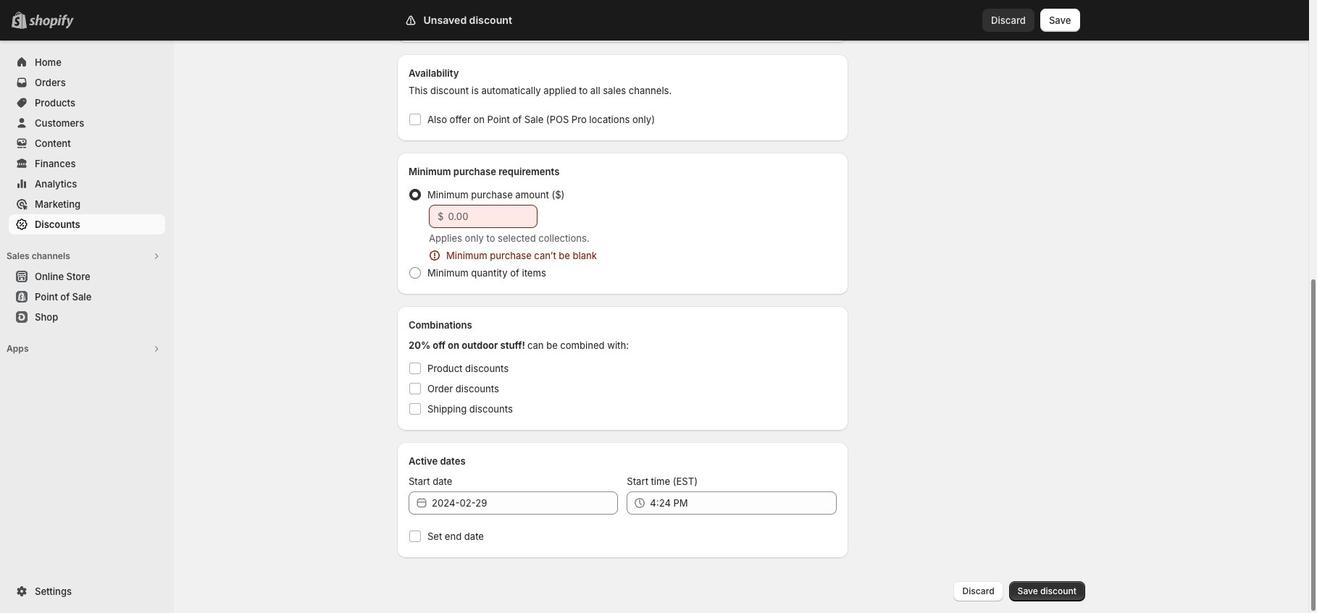 Task type: describe. For each thing, give the bounding box(es) containing it.
0.00 text field
[[448, 205, 538, 228]]

YYYY-MM-DD text field
[[432, 492, 618, 515]]

shopify image
[[29, 14, 74, 29]]



Task type: vqa. For each thing, say whether or not it's contained in the screenshot.
the '0.00' text box
yes



Task type: locate. For each thing, give the bounding box(es) containing it.
Enter time text field
[[650, 492, 837, 515]]



